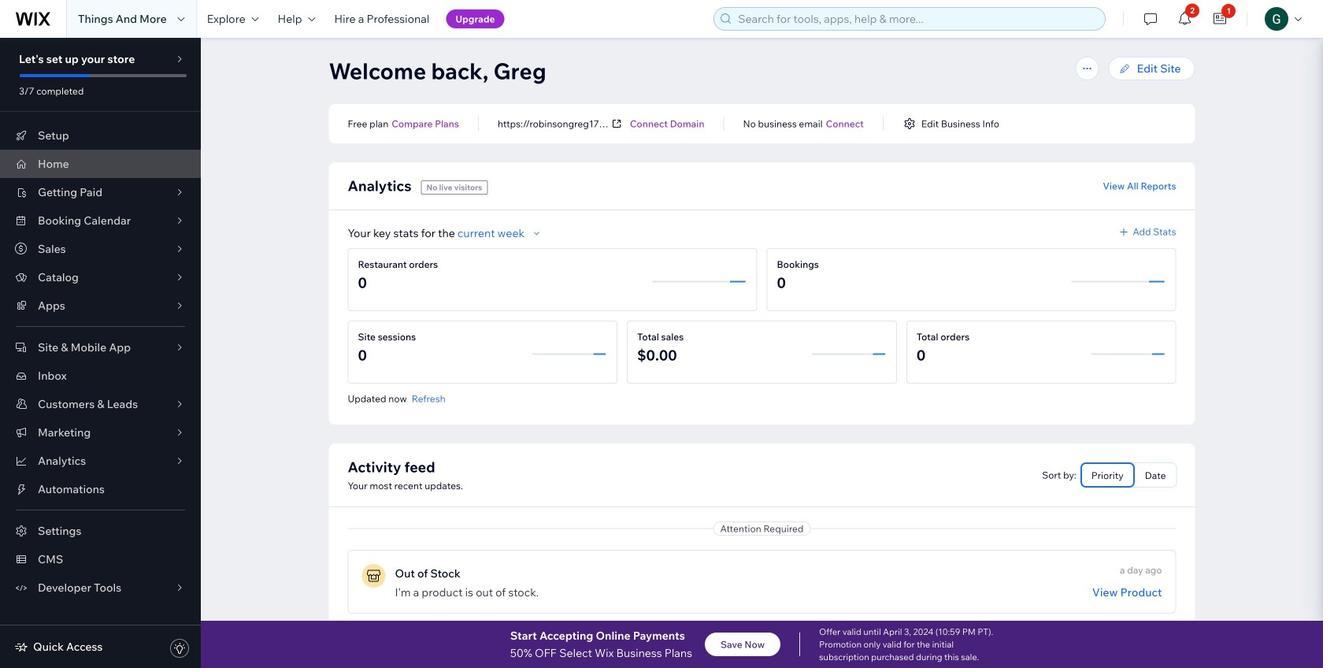 Task type: describe. For each thing, give the bounding box(es) containing it.
sidebar element
[[0, 38, 201, 668]]



Task type: vqa. For each thing, say whether or not it's contained in the screenshot.
Sidebar element
yes



Task type: locate. For each thing, give the bounding box(es) containing it.
Search for tools, apps, help & more... field
[[734, 8, 1101, 30]]



